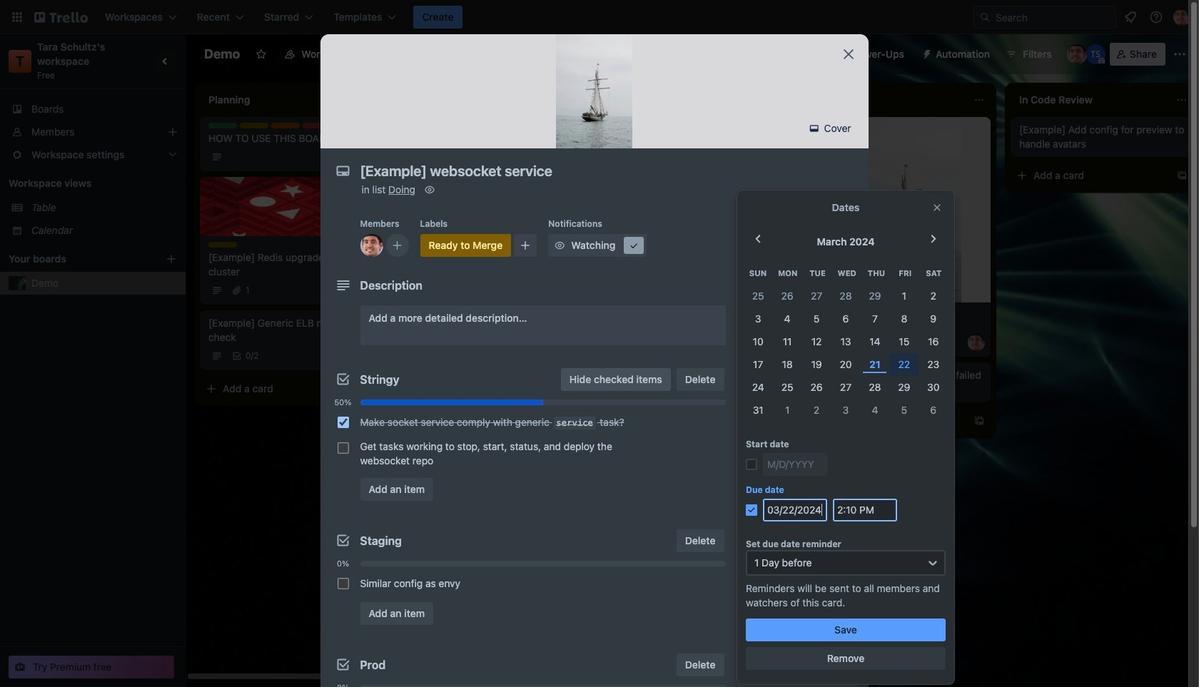 Task type: locate. For each thing, give the bounding box(es) containing it.
color: green, title: "verified in staging" element
[[208, 123, 237, 128]]

primary element
[[0, 0, 1199, 34]]

group
[[332, 410, 726, 472]]

0 horizontal spatial create from template… image
[[974, 415, 985, 427]]

0 vertical spatial m/d/yyyy text field
[[763, 453, 827, 476]]

Add time text field
[[833, 499, 897, 522]]

1 row from the top
[[744, 262, 948, 285]]

2 m/d/yyyy text field from the top
[[763, 499, 827, 522]]

close dialog image
[[840, 46, 857, 63]]

star or unstar board image
[[256, 49, 267, 60]]

add members to card image
[[391, 238, 403, 253]]

color: yellow, title: "ready to merge" element
[[240, 123, 268, 128], [420, 234, 511, 257], [208, 242, 237, 248], [817, 308, 845, 314]]

None text field
[[353, 158, 824, 184]]

tara schultz (taraschultz7) image
[[1085, 44, 1105, 64]]

sm image
[[916, 43, 936, 63], [553, 238, 567, 253], [627, 238, 641, 253], [741, 261, 755, 276], [741, 577, 755, 591], [741, 640, 755, 654]]

row
[[744, 262, 948, 285], [744, 285, 948, 308], [744, 308, 948, 330], [744, 330, 948, 353], [744, 353, 948, 376], [744, 376, 948, 399], [744, 399, 948, 422]]

color: orange, title: "manual deploy steps" element
[[271, 123, 300, 128]]

0 vertical spatial create from template… image
[[1176, 170, 1188, 181]]

1 horizontal spatial james peterson (jamespeterson93) image
[[968, 334, 985, 351]]

create from template… image
[[771, 190, 782, 201], [365, 383, 377, 395]]

3 row from the top
[[744, 308, 948, 330]]

grid
[[744, 262, 948, 422]]

row group
[[744, 285, 948, 422]]

2 horizontal spatial james peterson (jamespeterson93) image
[[1173, 9, 1191, 26]]

switch to… image
[[10, 10, 24, 24]]

cell
[[744, 285, 773, 308], [773, 285, 802, 308], [802, 285, 831, 308], [831, 285, 860, 308], [860, 285, 890, 308], [890, 285, 919, 308], [919, 285, 948, 308], [744, 308, 773, 330], [773, 308, 802, 330], [802, 308, 831, 330], [831, 308, 860, 330], [860, 308, 890, 330], [890, 308, 919, 330], [919, 308, 948, 330], [744, 330, 773, 353], [773, 330, 802, 353], [802, 330, 831, 353], [831, 330, 860, 353], [860, 330, 890, 353], [890, 330, 919, 353], [919, 330, 948, 353], [744, 353, 773, 376], [773, 353, 802, 376], [802, 353, 831, 376], [831, 353, 860, 376], [860, 353, 890, 376], [890, 353, 919, 376], [919, 353, 948, 376], [744, 376, 773, 399], [773, 376, 802, 399], [802, 376, 831, 399], [831, 376, 860, 399], [860, 376, 890, 399], [890, 376, 919, 399], [919, 376, 948, 399], [744, 399, 773, 422], [773, 399, 802, 422], [802, 399, 831, 422], [831, 399, 860, 422], [860, 399, 890, 422], [890, 399, 919, 422], [919, 399, 948, 422]]

0 vertical spatial create from template… image
[[771, 190, 782, 201]]

2 vertical spatial james peterson (jamespeterson93) image
[[968, 334, 985, 351]]

M/D/YYYY text field
[[763, 453, 827, 476], [763, 499, 827, 522]]

None checkbox
[[337, 417, 349, 428], [337, 443, 349, 454], [337, 578, 349, 590], [337, 417, 349, 428], [337, 443, 349, 454], [337, 578, 349, 590]]

show menu image
[[1173, 47, 1187, 61]]

0 notifications image
[[1122, 9, 1139, 26]]

2 row from the top
[[744, 285, 948, 308]]

create from template… image
[[1176, 170, 1188, 181], [974, 415, 985, 427]]

close popover image
[[931, 202, 943, 213]]

james peterson (jamespeterson93) image
[[1173, 9, 1191, 26], [360, 234, 383, 257], [968, 334, 985, 351]]

5 row from the top
[[744, 353, 948, 376]]

0 horizontal spatial create from template… image
[[365, 383, 377, 395]]

open information menu image
[[1149, 10, 1163, 24]]

sm image
[[807, 121, 821, 136], [423, 183, 437, 197], [741, 233, 755, 247], [741, 548, 755, 562], [741, 605, 755, 620]]

1 vertical spatial m/d/yyyy text field
[[763, 499, 827, 522]]

1 vertical spatial create from template… image
[[974, 415, 985, 427]]

0 horizontal spatial james peterson (jamespeterson93) image
[[360, 234, 383, 257]]



Task type: vqa. For each thing, say whether or not it's contained in the screenshot.
LIMITED
no



Task type: describe. For each thing, give the bounding box(es) containing it.
color: red, title: "unshippable!" element
[[303, 123, 331, 128]]

1 vertical spatial create from template… image
[[365, 383, 377, 395]]

1 horizontal spatial create from template… image
[[771, 190, 782, 201]]

1 horizontal spatial create from template… image
[[1176, 170, 1188, 181]]

1 vertical spatial james peterson (jamespeterson93) image
[[360, 234, 383, 257]]

6 row from the top
[[744, 376, 948, 399]]

james peterson (jamespeterson93) image
[[1067, 44, 1087, 64]]

1 m/d/yyyy text field from the top
[[763, 453, 827, 476]]

your boards with 1 items element
[[9, 251, 144, 268]]

0 vertical spatial james peterson (jamespeterson93) image
[[1173, 9, 1191, 26]]

7 row from the top
[[744, 399, 948, 422]]

search image
[[979, 11, 991, 23]]

4 row from the top
[[744, 330, 948, 353]]

add board image
[[166, 253, 177, 265]]

Board name text field
[[197, 43, 247, 66]]

Search field
[[974, 6, 1116, 29]]



